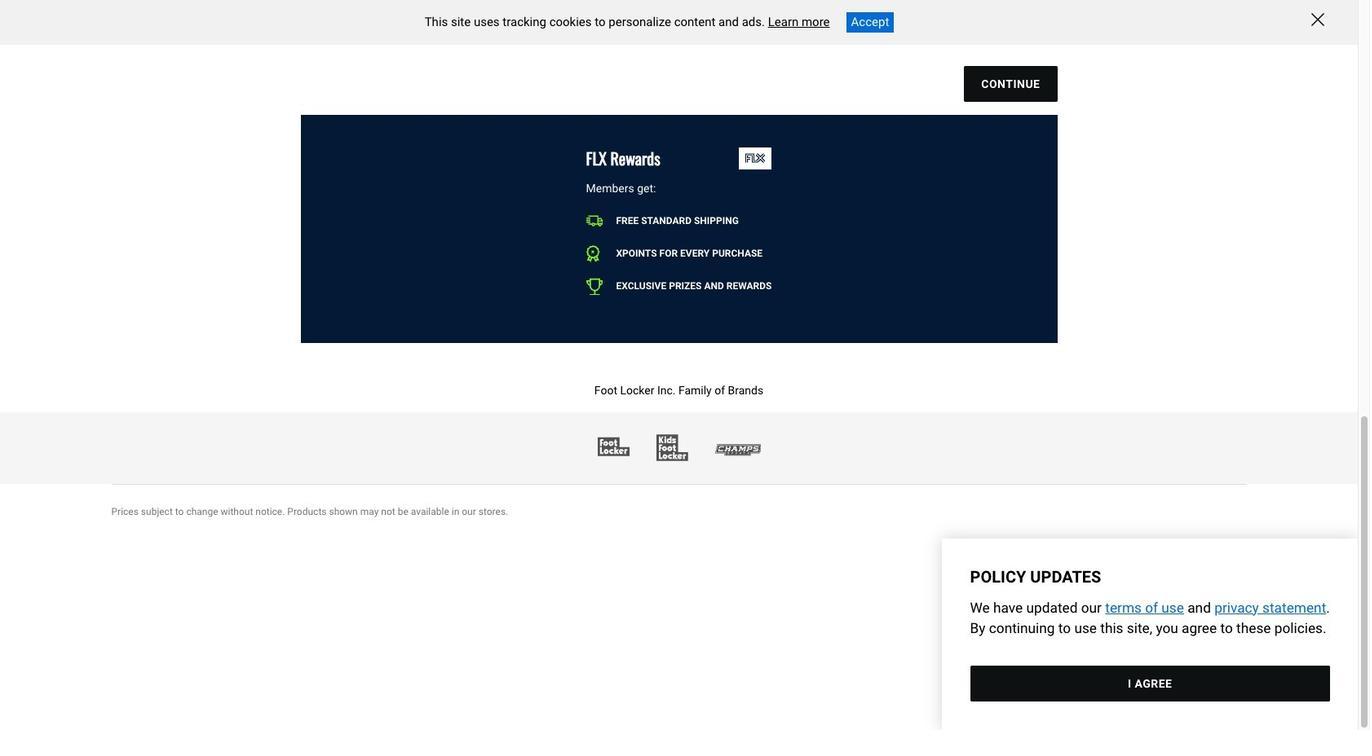 Task type: locate. For each thing, give the bounding box(es) containing it.
cookie banner region
[[0, 0, 1358, 44]]

kids footlocker image
[[656, 432, 689, 465]]

privacy banner region
[[942, 539, 1358, 731]]

close image
[[1311, 13, 1324, 26]]

champssport image
[[715, 426, 761, 471]]

flx image
[[746, 149, 765, 168]]



Task type: vqa. For each thing, say whether or not it's contained in the screenshot.
password field at the right of page
no



Task type: describe. For each thing, give the bounding box(es) containing it.
footlocker image
[[597, 432, 630, 465]]



